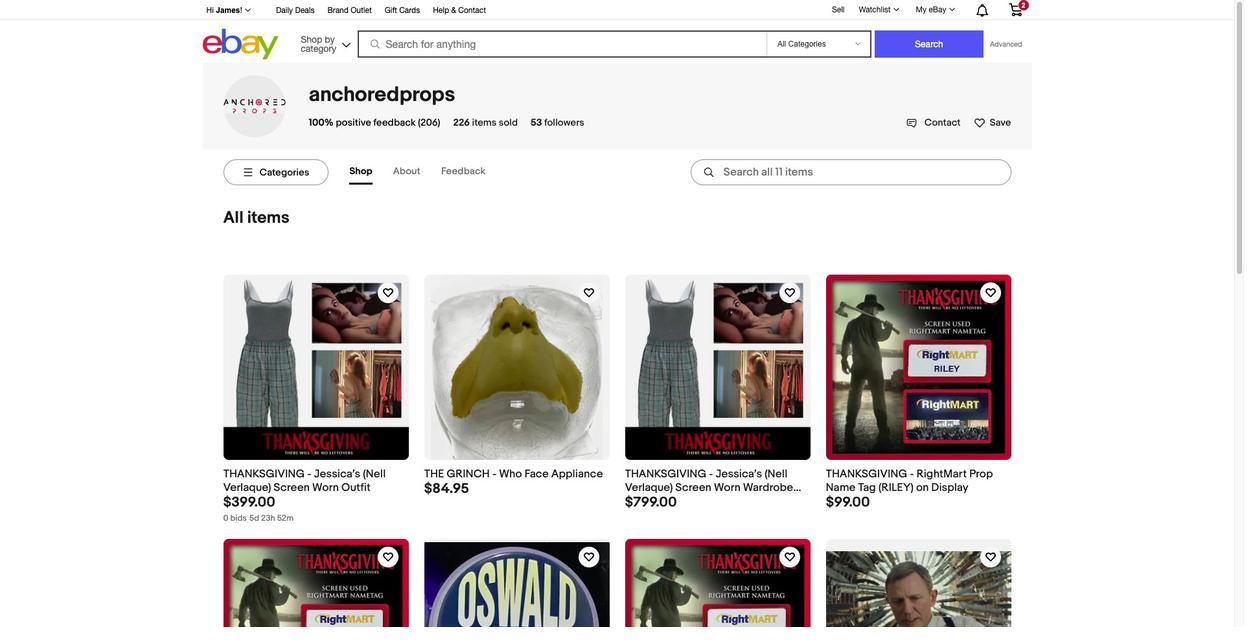 Task type: describe. For each thing, give the bounding box(es) containing it.
(riley)
[[879, 481, 914, 494]]

hi
[[206, 6, 214, 15]]

save
[[990, 117, 1012, 129]]

feedback
[[441, 165, 486, 178]]

shop for shop
[[350, 165, 372, 178]]

gift
[[385, 6, 397, 15]]

items for 226
[[472, 117, 497, 129]]

2
[[1022, 1, 1026, 9]]

worn for outfit
[[312, 481, 339, 494]]

thanksgiving inside 'thanksgiving - jessica's (nell verlaque) screen worn outfit'
[[223, 468, 305, 481]]

contact inside the account navigation
[[458, 6, 486, 15]]

daily
[[276, 6, 293, 15]]

$399.00
[[223, 494, 275, 511]]

verlaque) for thanksgiving - jessica's (nell verlaque) screen worn outfit
[[223, 481, 271, 494]]

daily deals
[[276, 6, 315, 15]]

thanksgiving - jessica's (nell verlaque) screen worn outfit
[[223, 468, 386, 494]]

about
[[393, 165, 420, 178]]

contact link
[[907, 117, 961, 129]]

name
[[826, 481, 856, 494]]

face
[[525, 468, 549, 481]]

category
[[301, 43, 336, 53]]

- for thanksgiving - jessica's (nell verlaque) screen worn outfit
[[307, 468, 312, 481]]

52m
[[277, 513, 294, 523]]

shop by category button
[[295, 29, 353, 57]]

shop for shop by category
[[301, 34, 322, 44]]

screen for outfit
[[274, 481, 310, 494]]

the
[[424, 468, 444, 481]]

my ebay link
[[909, 2, 961, 18]]

!
[[240, 6, 242, 15]]

wardrobe
[[743, 481, 794, 494]]

shop by category
[[301, 34, 336, 53]]

watchlist
[[859, 5, 891, 14]]

53
[[531, 117, 542, 129]]

positive
[[336, 117, 371, 129]]

&
[[451, 6, 456, 15]]

$99.00
[[826, 494, 870, 511]]

items for all
[[247, 208, 290, 228]]

by
[[325, 34, 335, 44]]

bids
[[230, 513, 247, 523]]

shop by category banner
[[199, 0, 1032, 63]]

$84.95
[[424, 481, 469, 498]]

- for thanksgiving - jessica's (nell verlaque) screen worn wardrobe from final scene
[[709, 468, 713, 481]]

categories button
[[223, 159, 329, 185]]

thanksgiving - rightmart prop name tag (riley) on display link
[[826, 275, 1012, 495]]

hi james !
[[206, 6, 242, 15]]

2 link
[[1001, 0, 1030, 19]]

thanksgiving - jessica's (nell verlaque) screen worn outfit link
[[223, 275, 409, 495]]

all
[[223, 208, 244, 228]]

who
[[499, 468, 522, 481]]

thanksgiving - jessica's (nell verlaque) screen worn wardrobe from final scene link
[[625, 275, 811, 508]]

advanced
[[990, 40, 1023, 48]]

prop
[[970, 468, 993, 481]]

2 - from the left
[[492, 468, 497, 481]]

advanced link
[[984, 31, 1029, 57]]

sell link
[[826, 5, 851, 14]]

226 items sold
[[453, 117, 518, 129]]

$399.00 0 bids 5d 23h 52m
[[223, 494, 294, 523]]

appliance
[[551, 468, 603, 481]]

scene
[[679, 495, 711, 508]]

anchoredprops
[[309, 82, 455, 108]]

from
[[625, 495, 651, 508]]

226
[[453, 117, 470, 129]]

on
[[917, 481, 929, 494]]

rightmart
[[917, 468, 967, 481]]



Task type: locate. For each thing, give the bounding box(es) containing it.
1 horizontal spatial verlaque)
[[625, 481, 673, 494]]

tab list
[[350, 160, 507, 185]]

save button
[[974, 116, 1012, 129]]

1 worn from the left
[[312, 481, 339, 494]]

Search all 11 items field
[[691, 159, 1012, 185]]

followers
[[544, 117, 585, 129]]

tab list containing shop
[[350, 160, 507, 185]]

anchoredprops link
[[309, 82, 455, 108]]

0 horizontal spatial worn
[[312, 481, 339, 494]]

100% positive feedback (206)
[[309, 117, 440, 129]]

3 thanksgiving from the left
[[826, 468, 908, 481]]

gift cards
[[385, 6, 420, 15]]

thanksgiving for $799.00
[[625, 468, 707, 481]]

2 horizontal spatial thanksgiving
[[826, 468, 908, 481]]

2 worn from the left
[[714, 481, 741, 494]]

final
[[653, 495, 676, 508]]

screen up 52m in the left of the page
[[274, 481, 310, 494]]

0 horizontal spatial screen
[[274, 481, 310, 494]]

1 screen from the left
[[274, 481, 310, 494]]

thanksgiving - rightmart prop name tag (riley) on display
[[826, 468, 993, 494]]

verlaque) for thanksgiving - jessica's (nell verlaque) screen worn wardrobe from final scene
[[625, 481, 673, 494]]

screen up "scene"
[[676, 481, 712, 494]]

thanksgiving - jessica's (nell verlaque) screen worn wardrobe from final scene
[[625, 468, 794, 508]]

jessica's
[[314, 468, 360, 481], [716, 468, 762, 481]]

verlaque) inside thanksgiving - jessica's (nell verlaque) screen worn wardrobe from final scene
[[625, 481, 673, 494]]

brand outlet link
[[328, 4, 372, 18]]

grinch
[[447, 468, 490, 481]]

100%
[[309, 117, 334, 129]]

(206)
[[418, 117, 440, 129]]

deals
[[295, 6, 315, 15]]

worn inside 'thanksgiving - jessica's (nell verlaque) screen worn outfit'
[[312, 481, 339, 494]]

none submit inside the 'shop by category' banner
[[875, 30, 984, 58]]

shop inside tab list
[[350, 165, 372, 178]]

my
[[916, 5, 927, 14]]

0 horizontal spatial jessica's
[[314, 468, 360, 481]]

3 - from the left
[[709, 468, 713, 481]]

watchlist link
[[852, 2, 905, 18]]

(nell inside thanksgiving - jessica's (nell verlaque) screen worn wardrobe from final scene
[[765, 468, 788, 481]]

1 horizontal spatial jessica's
[[716, 468, 762, 481]]

thanksgiving inside thanksgiving - jessica's (nell verlaque) screen worn wardrobe from final scene
[[625, 468, 707, 481]]

screen inside 'thanksgiving - jessica's (nell verlaque) screen worn outfit'
[[274, 481, 310, 494]]

$799.00
[[625, 494, 677, 511]]

1 thanksgiving from the left
[[223, 468, 305, 481]]

ebay
[[929, 5, 947, 14]]

1 verlaque) from the left
[[223, 481, 271, 494]]

shop left about at the left of page
[[350, 165, 372, 178]]

james
[[216, 6, 240, 15]]

thanksgiving up final
[[625, 468, 707, 481]]

outfit
[[341, 481, 371, 494]]

the grinch - who face appliance link
[[424, 275, 610, 481]]

0 vertical spatial shop
[[301, 34, 322, 44]]

screen
[[274, 481, 310, 494], [676, 481, 712, 494]]

help & contact
[[433, 6, 486, 15]]

worn
[[312, 481, 339, 494], [714, 481, 741, 494]]

brand
[[328, 6, 349, 15]]

verlaque) inside 'thanksgiving - jessica's (nell verlaque) screen worn outfit'
[[223, 481, 271, 494]]

0 horizontal spatial (nell
[[363, 468, 386, 481]]

my ebay
[[916, 5, 947, 14]]

1 vertical spatial shop
[[350, 165, 372, 178]]

contact left save button
[[925, 117, 961, 129]]

help & contact link
[[433, 4, 486, 18]]

jessica's inside thanksgiving - jessica's (nell verlaque) screen worn wardrobe from final scene
[[716, 468, 762, 481]]

tag
[[858, 481, 876, 494]]

shop inside shop by category
[[301, 34, 322, 44]]

1 horizontal spatial screen
[[676, 481, 712, 494]]

verlaque) up 5d
[[223, 481, 271, 494]]

screen inside thanksgiving - jessica's (nell verlaque) screen worn wardrobe from final scene
[[676, 481, 712, 494]]

brand outlet
[[328, 6, 372, 15]]

contact
[[458, 6, 486, 15], [925, 117, 961, 129]]

shop
[[301, 34, 322, 44], [350, 165, 372, 178]]

0 horizontal spatial thanksgiving
[[223, 468, 305, 481]]

2 thanksgiving from the left
[[625, 468, 707, 481]]

1 horizontal spatial items
[[472, 117, 497, 129]]

1 horizontal spatial worn
[[714, 481, 741, 494]]

4 - from the left
[[910, 468, 914, 481]]

verlaque) up from
[[625, 481, 673, 494]]

None submit
[[875, 30, 984, 58]]

items
[[472, 117, 497, 129], [247, 208, 290, 228]]

account navigation
[[199, 0, 1032, 20]]

the grinch - who face appliance
[[424, 468, 603, 481]]

worn left outfit
[[312, 481, 339, 494]]

feedback
[[373, 117, 416, 129]]

jessica's inside 'thanksgiving - jessica's (nell verlaque) screen worn outfit'
[[314, 468, 360, 481]]

(nell up outfit
[[363, 468, 386, 481]]

2 screen from the left
[[676, 481, 712, 494]]

1 jessica's from the left
[[314, 468, 360, 481]]

- inside the "thanksgiving - rightmart prop name tag (riley) on display"
[[910, 468, 914, 481]]

0 horizontal spatial items
[[247, 208, 290, 228]]

0 vertical spatial items
[[472, 117, 497, 129]]

(nell inside 'thanksgiving - jessica's (nell verlaque) screen worn outfit'
[[363, 468, 386, 481]]

1 - from the left
[[307, 468, 312, 481]]

daily deals link
[[276, 4, 315, 18]]

worn inside thanksgiving - jessica's (nell verlaque) screen worn wardrobe from final scene
[[714, 481, 741, 494]]

5d
[[249, 513, 259, 523]]

contact right the &
[[458, 6, 486, 15]]

2 jessica's from the left
[[716, 468, 762, 481]]

shop left by
[[301, 34, 322, 44]]

(nell up wardrobe
[[765, 468, 788, 481]]

jessica's for outfit
[[314, 468, 360, 481]]

0 horizontal spatial contact
[[458, 6, 486, 15]]

0 horizontal spatial shop
[[301, 34, 322, 44]]

1 vertical spatial items
[[247, 208, 290, 228]]

53 followers
[[531, 117, 585, 129]]

1 vertical spatial contact
[[925, 117, 961, 129]]

(nell for outfit
[[363, 468, 386, 481]]

all items
[[223, 208, 290, 228]]

jessica's up outfit
[[314, 468, 360, 481]]

screen for wardrobe
[[676, 481, 712, 494]]

-
[[307, 468, 312, 481], [492, 468, 497, 481], [709, 468, 713, 481], [910, 468, 914, 481]]

- inside thanksgiving - jessica's (nell verlaque) screen worn wardrobe from final scene
[[709, 468, 713, 481]]

cards
[[399, 6, 420, 15]]

2 verlaque) from the left
[[625, 481, 673, 494]]

display
[[932, 481, 969, 494]]

thanksgiving inside the "thanksgiving - rightmart prop name tag (riley) on display"
[[826, 468, 908, 481]]

2 (nell from the left
[[765, 468, 788, 481]]

0 vertical spatial contact
[[458, 6, 486, 15]]

(nell
[[363, 468, 386, 481], [765, 468, 788, 481]]

thanksgiving
[[223, 468, 305, 481], [625, 468, 707, 481], [826, 468, 908, 481]]

1 horizontal spatial (nell
[[765, 468, 788, 481]]

1 horizontal spatial shop
[[350, 165, 372, 178]]

items right 226
[[472, 117, 497, 129]]

(nell for wardrobe
[[765, 468, 788, 481]]

items right all
[[247, 208, 290, 228]]

jessica's up wardrobe
[[716, 468, 762, 481]]

Search for anything text field
[[360, 32, 764, 56]]

- for thanksgiving - rightmart prop name tag (riley) on display
[[910, 468, 914, 481]]

sold
[[499, 117, 518, 129]]

gift cards link
[[385, 4, 420, 18]]

worn left wardrobe
[[714, 481, 741, 494]]

worn for wardrobe
[[714, 481, 741, 494]]

0 horizontal spatial verlaque)
[[223, 481, 271, 494]]

23h
[[261, 513, 275, 523]]

sell
[[832, 5, 845, 14]]

jessica's for wardrobe
[[716, 468, 762, 481]]

thanksgiving up tag on the bottom right
[[826, 468, 908, 481]]

thanksgiving for $99.00
[[826, 468, 908, 481]]

1 horizontal spatial contact
[[925, 117, 961, 129]]

outlet
[[351, 6, 372, 15]]

thanksgiving up $399.00
[[223, 468, 305, 481]]

1 horizontal spatial thanksgiving
[[625, 468, 707, 481]]

0
[[223, 513, 229, 523]]

verlaque)
[[223, 481, 271, 494], [625, 481, 673, 494]]

- inside 'thanksgiving - jessica's (nell verlaque) screen worn outfit'
[[307, 468, 312, 481]]

1 (nell from the left
[[363, 468, 386, 481]]

categories
[[260, 166, 309, 179]]

help
[[433, 6, 449, 15]]

anchoredprops image
[[223, 99, 286, 113]]



Task type: vqa. For each thing, say whether or not it's contained in the screenshot.
left Learn more
no



